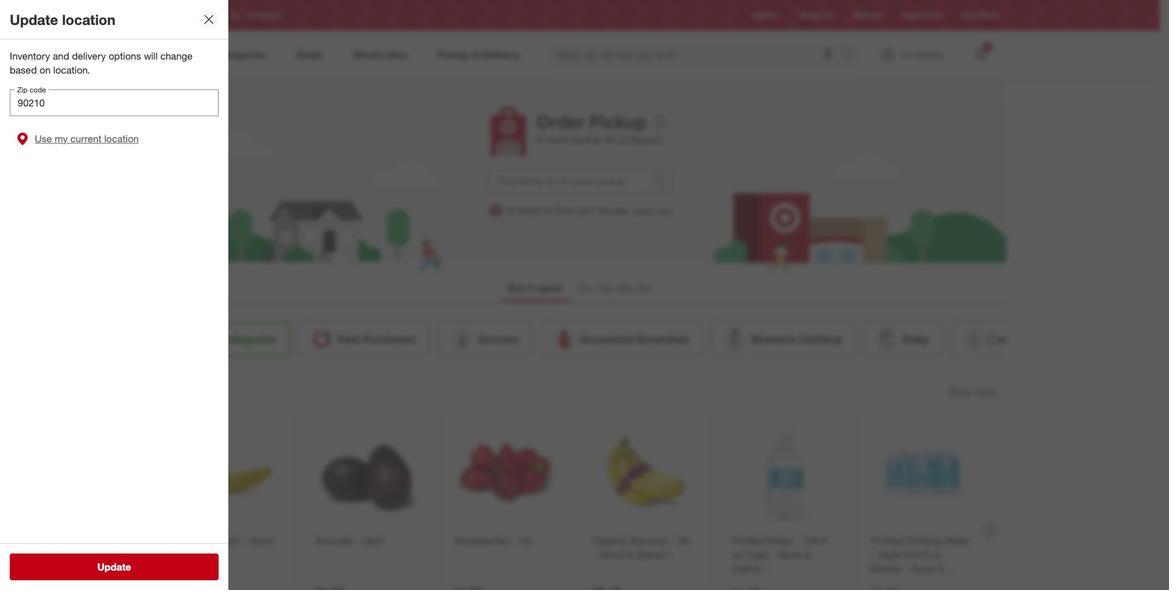 Task type: describe. For each thing, give the bounding box(es) containing it.
women's clothing
[[751, 333, 841, 346]]

delivery
[[72, 50, 106, 62]]

avocado
[[315, 535, 353, 547]]

organic bananas - 2lb - good & gather™
[[593, 535, 690, 561]]

drinking
[[907, 535, 942, 547]]

may
[[596, 282, 614, 294]]

based
[[10, 64, 37, 76]]

24pk/16.9
[[877, 549, 921, 561]]

target circle link
[[901, 10, 942, 20]]

household essentials
[[580, 333, 689, 346]]

(1gal)
[[744, 549, 768, 561]]

my
[[55, 133, 68, 145]]

good inside purified drinking water - 24pk/16.9 fl oz bottles - good & gather™
[[910, 563, 935, 575]]

learn
[[632, 205, 653, 216]]

buy
[[508, 282, 526, 294]]

like
[[637, 282, 652, 294]]

organic
[[593, 535, 627, 547]]

find stores
[[962, 11, 999, 20]]

target
[[901, 11, 921, 20]]

water inside purified water - 128 fl oz (1gal) - good & gather™
[[768, 535, 793, 547]]

past purchases button
[[297, 322, 430, 357]]

or
[[505, 205, 515, 216]]

buy it again link
[[501, 276, 570, 302]]

baby button
[[862, 322, 942, 357]]

good inside "banana - each - good & gather™"
[[249, 535, 274, 547]]

weekly ad
[[799, 11, 833, 20]]

gather™ inside organic bananas - 2lb - good & gather™
[[635, 549, 671, 561]]

gather™ inside purified water - 128 fl oz (1gal) - good & gather™
[[732, 563, 767, 575]]

shop more button
[[948, 385, 996, 399]]

update location dialog
[[0, 0, 228, 591]]

bananas
[[630, 535, 668, 547]]

& inside purified water - 128 fl oz (1gal) - good & gather™
[[805, 549, 811, 561]]

current
[[70, 133, 102, 145]]

90210 button
[[163, 4, 219, 26]]

baby
[[903, 333, 928, 346]]

1 vertical spatial location
[[104, 133, 139, 145]]

find
[[962, 11, 976, 20]]

household
[[580, 333, 634, 346]]

gather™ inside purified drinking water - 24pk/16.9 fl oz bottles - good & gather™
[[870, 577, 906, 589]]

weekly
[[799, 11, 822, 20]]

water inside purified drinking water - 24pk/16.9 fl oz bottles - good & gather™
[[945, 535, 971, 547]]

update for update
[[97, 561, 131, 574]]

my
[[202, 333, 217, 346]]

What can we help you find? suggestions appear below search field
[[549, 41, 845, 68]]

fl inside purified drinking water - 24pk/16.9 fl oz bottles - good & gather™
[[923, 549, 928, 561]]

purified water - 128 fl oz (1gal) - good & gather™ link
[[732, 534, 835, 576]]

location.
[[53, 64, 90, 76]]

1lb
[[518, 535, 532, 547]]

registry
[[752, 11, 779, 20]]

switch
[[517, 205, 542, 216]]

update button
[[10, 554, 219, 581]]

beauty button
[[949, 322, 1039, 357]]

organic bananas - 2lb - good & gather™ link
[[593, 534, 696, 562]]

up
[[576, 205, 587, 216]]

weekly ad link
[[799, 10, 833, 20]]

inventory and delivery options will change based on location.
[[10, 50, 193, 76]]

la
[[616, 133, 628, 146]]

store
[[548, 133, 570, 146]]

women's
[[751, 333, 795, 346]]

shop more
[[948, 385, 996, 397]]

in-store pickup at la beverly
[[536, 133, 663, 146]]

the
[[598, 205, 610, 216]]

strawberries - 1lb
[[454, 535, 532, 547]]

app.
[[613, 205, 629, 216]]

in-
[[536, 133, 548, 146]]

banana - each - good & gather™ link
[[176, 534, 280, 562]]

categories
[[220, 333, 275, 346]]

none text field inside update location 'dialog'
[[10, 89, 219, 116]]

clothing
[[798, 333, 841, 346]]

women's clothing button
[[710, 322, 855, 357]]

buy it again
[[508, 282, 563, 294]]

use
[[35, 133, 52, 145]]

update for update location
[[10, 11, 58, 28]]

again
[[537, 282, 563, 294]]

redcard
[[853, 11, 882, 20]]



Task type: vqa. For each thing, say whether or not it's contained in the screenshot.
Hours in the Pickup Ready within 2 hours
no



Task type: locate. For each thing, give the bounding box(es) containing it.
good inside purified water - 128 fl oz (1gal) - good & gather™
[[777, 549, 802, 561]]

purified inside purified water - 128 fl oz (1gal) - good & gather™
[[732, 535, 765, 547]]

1 horizontal spatial oz
[[931, 549, 941, 561]]

1 vertical spatial update
[[97, 561, 131, 574]]

2lb
[[677, 535, 690, 547]]

purified drinking water - 24pk/16.9 fl oz bottles - good & gather™
[[870, 535, 971, 589]]

2 oz from the left
[[931, 549, 941, 561]]

my categories
[[202, 333, 275, 346]]

each inside "banana - each - good & gather™"
[[219, 535, 240, 547]]

oz down drinking
[[931, 549, 941, 561]]

each for avocado
[[362, 535, 384, 547]]

or switch to drive up in the app. learn how
[[505, 205, 672, 216]]

oz
[[732, 549, 742, 561], [931, 549, 941, 561]]

0 horizontal spatial water
[[768, 535, 793, 547]]

-
[[212, 535, 216, 547], [243, 535, 246, 547], [356, 535, 360, 547], [512, 535, 516, 547], [670, 535, 674, 547], [796, 535, 800, 547], [593, 549, 597, 561], [771, 549, 775, 561], [870, 549, 874, 561], [904, 563, 908, 575]]

at
[[605, 133, 613, 146]]

& down 128
[[805, 549, 811, 561]]

to
[[544, 205, 551, 216]]

options
[[109, 50, 141, 62]]

1 horizontal spatial each
[[362, 535, 384, 547]]

avocado - each
[[315, 535, 384, 547]]

change
[[160, 50, 193, 62]]

find stores link
[[962, 10, 999, 20]]

& inside "banana - each - good & gather™"
[[176, 549, 182, 561]]

gather™ down the (1gal)
[[732, 563, 767, 575]]

drive
[[554, 205, 573, 216]]

my categories button
[[163, 322, 289, 357]]

1 each from the left
[[219, 535, 240, 547]]

& down bananas
[[627, 549, 633, 561]]

1 horizontal spatial water
[[945, 535, 971, 547]]

water right drinking
[[945, 535, 971, 547]]

redcard link
[[853, 10, 882, 20]]

2 water from the left
[[945, 535, 971, 547]]

search button
[[837, 41, 866, 71]]

gather™ down the 'banana'
[[185, 549, 221, 561]]

update inside button
[[97, 561, 131, 574]]

0 horizontal spatial purified
[[732, 535, 765, 547]]

strawberries
[[454, 535, 509, 547]]

oz inside purified drinking water - 24pk/16.9 fl oz bottles - good & gather™
[[931, 549, 941, 561]]

gather™ inside "banana - each - good & gather™"
[[185, 549, 221, 561]]

purified up the (1gal)
[[732, 535, 765, 547]]

update
[[10, 11, 58, 28], [97, 561, 131, 574]]

avocado - each link
[[315, 534, 419, 548]]

purified up 24pk/16.9 in the right bottom of the page
[[870, 535, 904, 547]]

purchases
[[362, 333, 416, 346]]

strawberries - 1lb link
[[454, 534, 557, 548]]

& inside organic bananas - 2lb - good & gather™
[[627, 549, 633, 561]]

purified
[[732, 535, 765, 547], [870, 535, 904, 547]]

pickup
[[573, 133, 602, 146]]

learn how button
[[632, 205, 672, 217]]

gather™ down bananas
[[635, 549, 671, 561]]

inventory
[[10, 50, 50, 62]]

90210
[[185, 10, 206, 19]]

1 horizontal spatial fl
[[923, 549, 928, 561]]

update location
[[10, 11, 115, 28]]

banana - each - good & gather™ image
[[174, 419, 282, 527], [174, 419, 282, 527]]

oz left the (1gal)
[[732, 549, 742, 561]]

0 vertical spatial location
[[62, 11, 115, 28]]

purified water - 128 fl oz (1gal) - good & gather™
[[732, 535, 826, 575]]

1 horizontal spatial update
[[97, 561, 131, 574]]

purified drinking water - 24pk/16.9 fl oz bottles - good & gather™ link
[[870, 534, 974, 589]]

0 vertical spatial update
[[10, 11, 58, 28]]

registry link
[[752, 10, 779, 20]]

128
[[802, 535, 819, 547]]

fl down drinking
[[923, 549, 928, 561]]

strawberries - 1lb image
[[451, 419, 560, 527], [451, 419, 560, 527]]

0 horizontal spatial fl
[[821, 535, 826, 547]]

purified inside purified drinking water - 24pk/16.9 fl oz bottles - good & gather™
[[870, 535, 904, 547]]

you
[[577, 282, 593, 294]]

fl inside purified water - 128 fl oz (1gal) - good & gather™
[[821, 535, 826, 547]]

each right avocado on the bottom left of the page
[[362, 535, 384, 547]]

on
[[40, 64, 51, 76]]

circle
[[923, 11, 942, 20]]

purified water - 128 fl oz (1gal) - good & gather™ image
[[729, 419, 838, 527], [729, 419, 838, 527]]

more
[[974, 385, 996, 397]]

location up delivery
[[62, 11, 115, 28]]

purified for purified water - 128 fl oz (1gal) - good & gather™
[[732, 535, 765, 547]]

2 purified from the left
[[870, 535, 904, 547]]

0 horizontal spatial each
[[219, 535, 240, 547]]

stores
[[978, 11, 999, 20]]

2 link
[[967, 41, 994, 68]]

gather™ down bottles at the right bottom
[[870, 577, 906, 589]]

1 vertical spatial fl
[[923, 549, 928, 561]]

purified for purified drinking water - 24pk/16.9 fl oz bottles - good & gather™
[[870, 535, 904, 547]]

pickup
[[589, 111, 647, 133]]

grocery button
[[437, 322, 532, 357]]

& inside purified drinking water - 24pk/16.9 fl oz bottles - good & gather™
[[938, 563, 944, 575]]

will
[[144, 50, 158, 62]]

order pickup
[[536, 111, 647, 133]]

target circle
[[901, 11, 942, 20]]

each
[[219, 535, 240, 547], [362, 535, 384, 547]]

good inside organic bananas - 2lb - good & gather™
[[599, 549, 624, 561]]

grocery
[[477, 333, 518, 346]]

fl right 128
[[821, 535, 826, 547]]

Find items for in-store pickup search field
[[488, 170, 647, 193]]

purified drinking water - 24pk/16.9 fl oz bottles - good & gather™ image
[[868, 419, 976, 527], [868, 419, 976, 527]]

None text field
[[10, 89, 219, 116]]

& down drinking
[[938, 563, 944, 575]]

2
[[986, 43, 989, 51]]

oz inside purified water - 128 fl oz (1gal) - good & gather™
[[732, 549, 742, 561]]

you may also like
[[577, 282, 652, 294]]

avocado - each image
[[313, 419, 421, 527], [313, 419, 421, 527]]

0 horizontal spatial oz
[[732, 549, 742, 561]]

use my current location link
[[10, 123, 219, 154]]

bottles
[[870, 563, 901, 575]]

0 horizontal spatial update
[[10, 11, 58, 28]]

1 water from the left
[[768, 535, 793, 547]]

also
[[617, 282, 635, 294]]

water up the (1gal)
[[768, 535, 793, 547]]

use my current location
[[35, 133, 139, 145]]

& down the 'banana'
[[176, 549, 182, 561]]

each right the 'banana'
[[219, 535, 240, 547]]

2 each from the left
[[362, 535, 384, 547]]

search
[[837, 50, 866, 62]]

location
[[62, 11, 115, 28], [104, 133, 139, 145]]

beauty
[[990, 333, 1025, 346]]

banana
[[176, 535, 209, 547]]

shop
[[948, 385, 971, 397]]

beverly
[[630, 133, 663, 146]]

&
[[176, 549, 182, 561], [627, 549, 633, 561], [805, 549, 811, 561], [938, 563, 944, 575]]

1 horizontal spatial purified
[[870, 535, 904, 547]]

ad
[[824, 11, 833, 20]]

how
[[656, 205, 672, 216]]

order
[[536, 111, 585, 133]]

it
[[528, 282, 534, 294]]

organic bananas - 2lb - good & gather™ image
[[590, 419, 699, 527], [590, 419, 699, 527]]

each for banana
[[219, 535, 240, 547]]

in
[[589, 205, 596, 216]]

1 oz from the left
[[732, 549, 742, 561]]

you may also like link
[[570, 276, 659, 302]]

location right current
[[104, 133, 139, 145]]

gather™
[[185, 549, 221, 561], [635, 549, 671, 561], [732, 563, 767, 575], [870, 577, 906, 589]]

0 vertical spatial fl
[[821, 535, 826, 547]]

and
[[53, 50, 69, 62]]

1 purified from the left
[[732, 535, 765, 547]]



